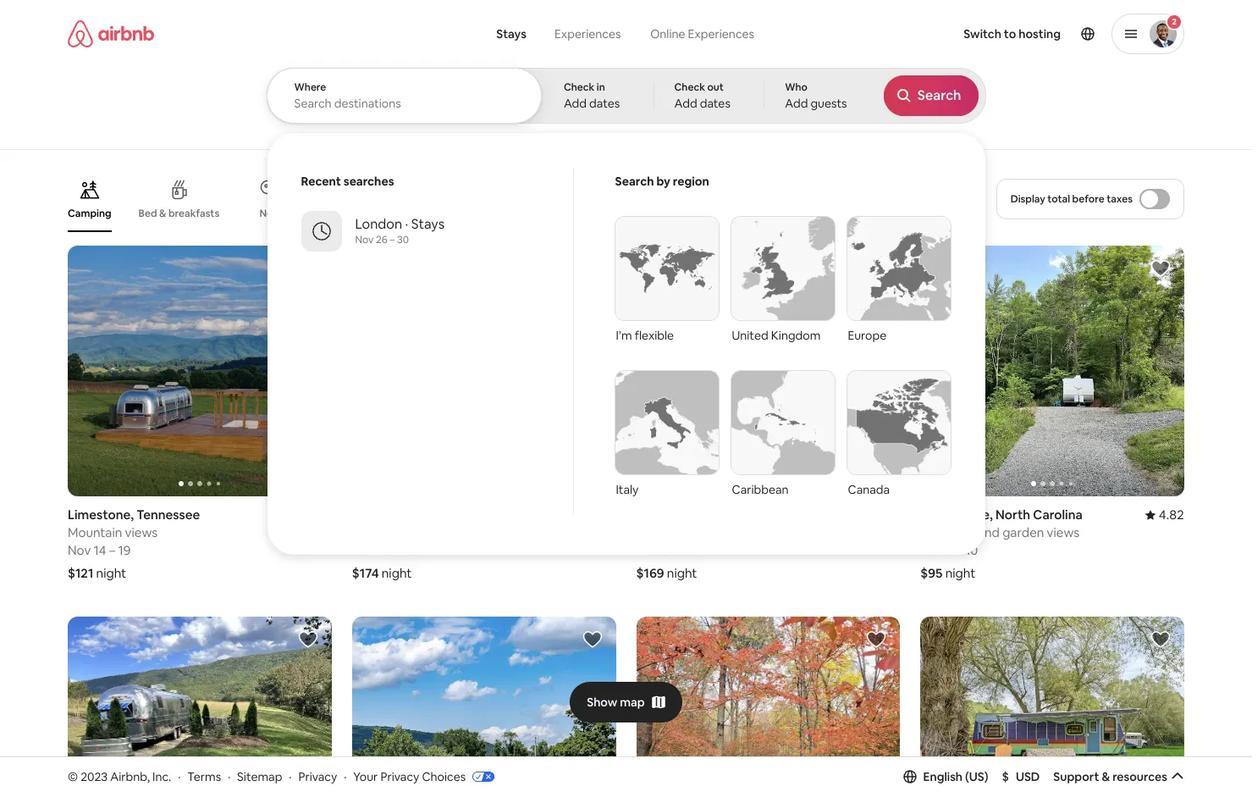 Task type: describe. For each thing, give the bounding box(es) containing it.
north
[[996, 507, 1031, 523]]

united
[[732, 328, 769, 343]]

stays inside button
[[497, 26, 527, 42]]

10 inside the nov 10 – 15 $174 night
[[378, 542, 391, 558]]

group containing historical homes
[[68, 166, 895, 232]]

Where field
[[294, 96, 516, 111]]

$174
[[352, 565, 379, 581]]

· left privacy link
[[289, 769, 292, 784]]

2 experiences from the left
[[688, 26, 755, 42]]

new
[[260, 207, 281, 220]]

add to wishlist: woodstock, virginia image
[[298, 629, 318, 650]]

nov inside weaverville, north carolina mountain and garden views nov 5 – 10 $95 night
[[921, 542, 944, 558]]

choices
[[422, 769, 466, 784]]

online experiences
[[651, 26, 755, 42]]

add to wishlist: hinsdale, new york image
[[1151, 629, 1171, 650]]

recent
[[301, 174, 341, 189]]

dates for check in add dates
[[590, 96, 620, 111]]

usd
[[1016, 769, 1040, 784]]

· inside london · stays nov 26 – 30
[[405, 215, 409, 233]]

weaverville,
[[921, 507, 993, 523]]

united kingdom
[[732, 328, 821, 343]]

10 inside nov 5 – 10 $169 night
[[681, 542, 694, 558]]

profile element
[[796, 0, 1185, 68]]

london
[[355, 215, 402, 233]]

14
[[94, 542, 106, 558]]

your
[[353, 769, 378, 784]]

searches
[[344, 174, 394, 189]]

night inside the nov 10 – 15 $174 night
[[382, 565, 412, 581]]

$95
[[921, 565, 943, 581]]

nov inside london · stays nov 26 – 30
[[355, 233, 374, 246]]

english (us)
[[924, 769, 989, 784]]

add for check in add dates
[[564, 96, 587, 111]]

flexible
[[635, 328, 674, 343]]

– inside nov 5 – 10 $169 night
[[672, 542, 679, 558]]

display total before taxes button
[[997, 179, 1185, 219]]

guests
[[811, 96, 848, 111]]

nov 5 – 10 $169 night
[[637, 542, 697, 581]]

2 privacy from the left
[[381, 769, 420, 784]]

stays inside london · stays nov 26 – 30
[[411, 215, 445, 233]]

tennessee
[[137, 507, 200, 523]]

– inside london · stays nov 26 – 30
[[390, 233, 395, 246]]

show
[[587, 694, 618, 709]]

airbnb,
[[110, 769, 150, 784]]

$
[[1002, 769, 1010, 784]]

historical
[[407, 206, 453, 220]]

night inside nov 5 – 10 $169 night
[[667, 565, 697, 581]]

10 inside weaverville, north carolina mountain and garden views nov 5 – 10 $95 night
[[966, 542, 979, 558]]

caribbean
[[732, 482, 789, 497]]

limestone, tennessee mountain views nov 14 – 19 $121 night
[[68, 507, 200, 581]]

nov 10 – 15 $174 night
[[352, 542, 415, 581]]

historical homes
[[407, 206, 487, 220]]

– inside weaverville, north carolina mountain and garden views nov 5 – 10 $95 night
[[957, 542, 963, 558]]

before
[[1073, 192, 1105, 206]]

– inside the nov 10 – 15 $174 night
[[394, 542, 400, 558]]

breakfasts
[[169, 207, 220, 220]]

4.82 out of 5 average rating image
[[1146, 507, 1185, 523]]

taxes
[[1107, 192, 1133, 206]]

italy
[[616, 482, 639, 497]]

add inside who add guests
[[785, 96, 808, 111]]

display
[[1011, 192, 1046, 206]]

sitemap
[[237, 769, 282, 784]]

© 2023 airbnb, inc. ·
[[68, 769, 181, 784]]

add to wishlist: cold spring, new york image
[[867, 629, 887, 650]]

30
[[397, 233, 409, 246]]

switch to hosting
[[964, 26, 1061, 42]]

europe
[[848, 328, 887, 343]]

garden
[[1003, 524, 1045, 541]]

who
[[785, 80, 808, 94]]

$121
[[68, 565, 93, 581]]

terms · sitemap · privacy
[[187, 769, 337, 784]]

search
[[615, 174, 654, 189]]

& for bed
[[159, 207, 166, 220]]

mountain inside the limestone, tennessee mountain views nov 14 – 19 $121 night
[[68, 524, 122, 541]]

experiences button
[[540, 17, 636, 51]]

$ usd
[[1002, 769, 1040, 784]]

region
[[673, 174, 710, 189]]

none search field containing london · stays
[[266, 0, 986, 555]]

in
[[597, 80, 605, 94]]

check in add dates
[[564, 80, 620, 111]]

add for check out add dates
[[675, 96, 698, 111]]

views inside weaverville, north carolina mountain and garden views nov 5 – 10 $95 night
[[1047, 524, 1080, 541]]

5 inside weaverville, north carolina mountain and garden views nov 5 – 10 $95 night
[[947, 542, 954, 558]]

nov inside the nov 10 – 15 $174 night
[[352, 542, 375, 558]]

add to wishlist: copake falls, new york image
[[582, 629, 603, 650]]

nov inside the limestone, tennessee mountain views nov 14 – 19 $121 night
[[68, 542, 91, 558]]

©
[[68, 769, 78, 784]]

countryside
[[321, 207, 380, 220]]

1 privacy from the left
[[298, 769, 337, 784]]

· right terms link
[[228, 769, 231, 784]]

– inside the limestone, tennessee mountain views nov 14 – 19 $121 night
[[109, 542, 115, 558]]

amazing
[[514, 206, 557, 220]]

support
[[1054, 769, 1100, 784]]

· right inc.
[[178, 769, 181, 784]]

2
[[1172, 16, 1177, 27]]

mountain inside weaverville, north carolina mountain and garden views nov 5 – 10 $95 night
[[921, 524, 975, 541]]

nov inside nov 5 – 10 $169 night
[[637, 542, 660, 558]]

(us)
[[966, 769, 989, 784]]

support & resources
[[1054, 769, 1168, 784]]

online
[[651, 26, 686, 42]]

online experiences link
[[636, 17, 770, 51]]

2023
[[81, 769, 108, 784]]



Task type: locate. For each thing, give the bounding box(es) containing it.
privacy left the your at left
[[298, 769, 337, 784]]

your privacy choices
[[353, 769, 466, 784]]

check inside check out add dates
[[675, 80, 705, 94]]

0 horizontal spatial check
[[564, 80, 595, 94]]

check left in on the left of page
[[564, 80, 595, 94]]

dates down 'out'
[[700, 96, 731, 111]]

by
[[657, 174, 671, 189]]

3 10 from the left
[[966, 542, 979, 558]]

homes for historical homes
[[455, 206, 487, 220]]

omg!
[[772, 207, 799, 220]]

1 horizontal spatial check
[[675, 80, 705, 94]]

1 check from the left
[[564, 80, 595, 94]]

views inside the limestone, tennessee mountain views nov 14 – 19 $121 night
[[125, 524, 158, 541]]

experiences inside button
[[555, 26, 621, 42]]

1 5 from the left
[[662, 542, 669, 558]]

1 night from the left
[[96, 565, 126, 581]]

recent searches
[[301, 174, 394, 189]]

out
[[708, 80, 724, 94]]

0 horizontal spatial &
[[159, 207, 166, 220]]

19
[[118, 542, 131, 558]]

add down online experiences
[[675, 96, 698, 111]]

english
[[924, 769, 963, 784]]

None search field
[[266, 0, 986, 555]]

2 horizontal spatial 10
[[966, 542, 979, 558]]

0 horizontal spatial stays
[[411, 215, 445, 233]]

nov up $174
[[352, 542, 375, 558]]

& for support
[[1102, 769, 1111, 784]]

2 horizontal spatial add
[[785, 96, 808, 111]]

0 horizontal spatial add
[[564, 96, 587, 111]]

5 inside nov 5 – 10 $169 night
[[662, 542, 669, 558]]

add to wishlist: weaverville, north carolina image
[[1151, 258, 1171, 279]]

mountain up '14' at the bottom
[[68, 524, 122, 541]]

privacy right the your at left
[[381, 769, 420, 784]]

1 horizontal spatial 5
[[947, 542, 954, 558]]

check for check in add dates
[[564, 80, 595, 94]]

nov up $95
[[921, 542, 944, 558]]

2 horizontal spatial views
[[1047, 524, 1080, 541]]

terms
[[187, 769, 221, 784]]

homes
[[455, 206, 487, 220], [859, 207, 891, 220]]

your privacy choices link
[[353, 769, 495, 785]]

london · stays nov 26 – 30
[[355, 215, 445, 246]]

stays right 30
[[411, 215, 445, 233]]

views right the amazing
[[559, 206, 586, 220]]

3 night from the left
[[667, 565, 697, 581]]

and
[[978, 524, 1000, 541]]

26
[[376, 233, 388, 246]]

1 horizontal spatial privacy
[[381, 769, 420, 784]]

0 horizontal spatial 5
[[662, 542, 669, 558]]

·
[[405, 215, 409, 233], [178, 769, 181, 784], [228, 769, 231, 784], [289, 769, 292, 784], [344, 769, 347, 784]]

tiny
[[837, 207, 856, 220]]

privacy link
[[298, 769, 337, 784]]

hosting
[[1019, 26, 1061, 42]]

mountain down weaverville,
[[921, 524, 975, 541]]

experiences up in on the left of page
[[555, 26, 621, 42]]

10
[[378, 542, 391, 558], [681, 542, 694, 558], [966, 542, 979, 558]]

check out add dates
[[675, 80, 731, 111]]

night inside weaverville, north carolina mountain and garden views nov 5 – 10 $95 night
[[946, 565, 976, 581]]

what can we help you find? tab list
[[483, 17, 636, 51]]

bed
[[138, 207, 157, 220]]

2 add from the left
[[675, 96, 698, 111]]

0 horizontal spatial mountain
[[68, 524, 122, 541]]

english (us) button
[[903, 769, 989, 784]]

tiny homes
[[837, 207, 891, 220]]

dates
[[590, 96, 620, 111], [700, 96, 731, 111]]

· left the your at left
[[344, 769, 347, 784]]

1 vertical spatial &
[[1102, 769, 1111, 784]]

0 horizontal spatial views
[[125, 524, 158, 541]]

2 night from the left
[[382, 565, 412, 581]]

add down the who
[[785, 96, 808, 111]]

nov left '14' at the bottom
[[68, 542, 91, 558]]

night down 15
[[382, 565, 412, 581]]

switch
[[964, 26, 1002, 42]]

0 horizontal spatial 10
[[378, 542, 391, 558]]

3 add from the left
[[785, 96, 808, 111]]

1 horizontal spatial 10
[[681, 542, 694, 558]]

1 vertical spatial stays
[[411, 215, 445, 233]]

views inside group
[[559, 206, 586, 220]]

2 check from the left
[[675, 80, 705, 94]]

nov up $169 in the right bottom of the page
[[637, 542, 660, 558]]

night
[[96, 565, 126, 581], [382, 565, 412, 581], [667, 565, 697, 581], [946, 565, 976, 581]]

4.82
[[1159, 507, 1185, 523]]

· right the london
[[405, 215, 409, 233]]

homes right historical
[[455, 206, 487, 220]]

15
[[403, 542, 415, 558]]

to
[[1004, 26, 1017, 42]]

1 dates from the left
[[590, 96, 620, 111]]

night inside the limestone, tennessee mountain views nov 14 – 19 $121 night
[[96, 565, 126, 581]]

stays tab panel
[[266, 68, 986, 555]]

dates inside check in add dates
[[590, 96, 620, 111]]

0 vertical spatial &
[[159, 207, 166, 220]]

display total before taxes
[[1011, 192, 1133, 206]]

check inside check in add dates
[[564, 80, 595, 94]]

homes for tiny homes
[[859, 207, 891, 220]]

2 5 from the left
[[947, 542, 954, 558]]

views
[[559, 206, 586, 220], [125, 524, 158, 541], [1047, 524, 1080, 541]]

amazing views
[[514, 206, 586, 220]]

1 horizontal spatial add
[[675, 96, 698, 111]]

2 10 from the left
[[681, 542, 694, 558]]

who add guests
[[785, 80, 848, 111]]

bed & breakfasts
[[138, 207, 220, 220]]

1 horizontal spatial dates
[[700, 96, 731, 111]]

& right the support
[[1102, 769, 1111, 784]]

check for check out add dates
[[675, 80, 705, 94]]

0 vertical spatial stays
[[497, 26, 527, 42]]

1 horizontal spatial mountain
[[921, 524, 975, 541]]

switch to hosting link
[[954, 16, 1071, 52]]

night down '14' at the bottom
[[96, 565, 126, 581]]

stays button
[[483, 17, 540, 51]]

recent searches group
[[281, 167, 573, 258]]

2 mountain from the left
[[921, 524, 975, 541]]

$169
[[637, 565, 665, 581]]

show map button
[[570, 682, 682, 722]]

homes right "tiny"
[[859, 207, 891, 220]]

privacy
[[298, 769, 337, 784], [381, 769, 420, 784]]

resources
[[1113, 769, 1168, 784]]

1 horizontal spatial &
[[1102, 769, 1111, 784]]

sitemap link
[[237, 769, 282, 784]]

canada
[[848, 482, 890, 497]]

support & resources button
[[1054, 769, 1185, 784]]

views up '19'
[[125, 524, 158, 541]]

dates for check out add dates
[[700, 96, 731, 111]]

& inside group
[[159, 207, 166, 220]]

0 horizontal spatial homes
[[455, 206, 487, 220]]

0 horizontal spatial experiences
[[555, 26, 621, 42]]

total
[[1048, 192, 1071, 206]]

1 mountain from the left
[[68, 524, 122, 541]]

1 horizontal spatial homes
[[859, 207, 891, 220]]

add
[[564, 96, 587, 111], [675, 96, 698, 111], [785, 96, 808, 111]]

2 button
[[1112, 14, 1185, 54]]

1 horizontal spatial views
[[559, 206, 586, 220]]

1 10 from the left
[[378, 542, 391, 558]]

1 experiences from the left
[[555, 26, 621, 42]]

dates down in on the left of page
[[590, 96, 620, 111]]

1 horizontal spatial stays
[[497, 26, 527, 42]]

where
[[294, 80, 326, 94]]

5 down weaverville,
[[947, 542, 954, 558]]

search by region
[[615, 174, 710, 189]]

night right $169 in the right bottom of the page
[[667, 565, 697, 581]]

inc.
[[152, 769, 171, 784]]

mansions
[[689, 207, 733, 220]]

nov left the 26
[[355, 233, 374, 246]]

1 add from the left
[[564, 96, 587, 111]]

stays left "experiences" button
[[497, 26, 527, 42]]

check left 'out'
[[675, 80, 705, 94]]

nov
[[355, 233, 374, 246], [68, 542, 91, 558], [352, 542, 375, 558], [637, 542, 660, 558], [921, 542, 944, 558]]

kingdom
[[771, 328, 821, 343]]

experiences right online
[[688, 26, 755, 42]]

2 dates from the left
[[700, 96, 731, 111]]

1 horizontal spatial experiences
[[688, 26, 755, 42]]

stays
[[497, 26, 527, 42], [411, 215, 445, 233]]

views down carolina at the bottom right
[[1047, 524, 1080, 541]]

camping
[[68, 207, 111, 220]]

show map
[[587, 694, 645, 709]]

carolina
[[1034, 507, 1083, 523]]

0 horizontal spatial privacy
[[298, 769, 337, 784]]

cabins
[[620, 207, 653, 220]]

terms link
[[187, 769, 221, 784]]

i'm flexible
[[616, 328, 674, 343]]

group
[[68, 166, 895, 232], [68, 246, 332, 496], [352, 246, 616, 496], [637, 246, 901, 496], [921, 246, 1253, 496], [68, 617, 332, 797], [352, 617, 616, 797], [637, 617, 901, 797], [921, 617, 1185, 797]]

add inside check out add dates
[[675, 96, 698, 111]]

i'm
[[616, 328, 632, 343]]

4 night from the left
[[946, 565, 976, 581]]

add down "experiences" button
[[564, 96, 587, 111]]

&
[[159, 207, 166, 220], [1102, 769, 1111, 784]]

5 up $169 in the right bottom of the page
[[662, 542, 669, 558]]

map
[[620, 694, 645, 709]]

add inside check in add dates
[[564, 96, 587, 111]]

night right $95
[[946, 565, 976, 581]]

0 horizontal spatial dates
[[590, 96, 620, 111]]

& right bed
[[159, 207, 166, 220]]

dates inside check out add dates
[[700, 96, 731, 111]]

experiences
[[555, 26, 621, 42], [688, 26, 755, 42]]

add to wishlist: hudson, new york image
[[867, 258, 887, 279]]



Task type: vqa. For each thing, say whether or not it's contained in the screenshot.
'engines'
no



